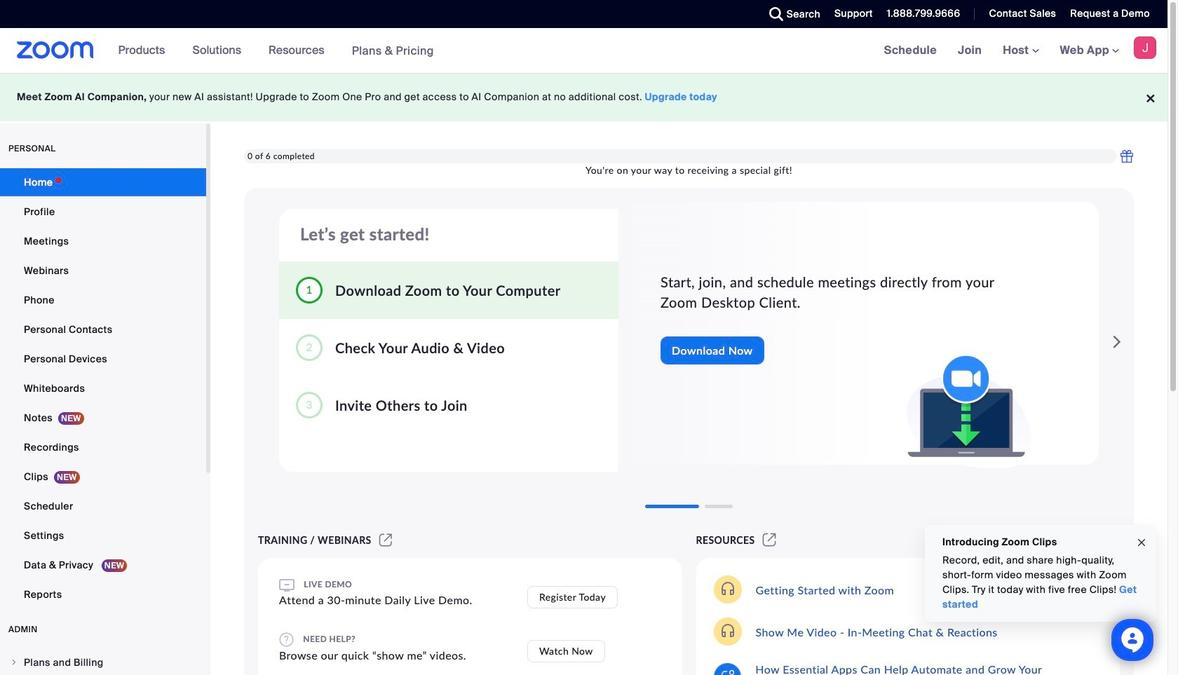 Task type: locate. For each thing, give the bounding box(es) containing it.
profile picture image
[[1135, 36, 1157, 59]]

footer
[[0, 73, 1168, 121]]

close image
[[1137, 535, 1148, 551]]

personal menu menu
[[0, 168, 206, 610]]

window new image
[[761, 535, 779, 547]]

banner
[[0, 28, 1168, 74]]

next image
[[1108, 328, 1128, 356]]

meetings navigation
[[874, 28, 1168, 74]]

window new image
[[377, 535, 394, 547]]

menu item
[[0, 650, 206, 676]]

zoom logo image
[[17, 41, 94, 59]]



Task type: describe. For each thing, give the bounding box(es) containing it.
right image
[[10, 659, 18, 667]]

product information navigation
[[108, 28, 445, 74]]



Task type: vqa. For each thing, say whether or not it's contained in the screenshot.
'MEETINGS' navigation
yes



